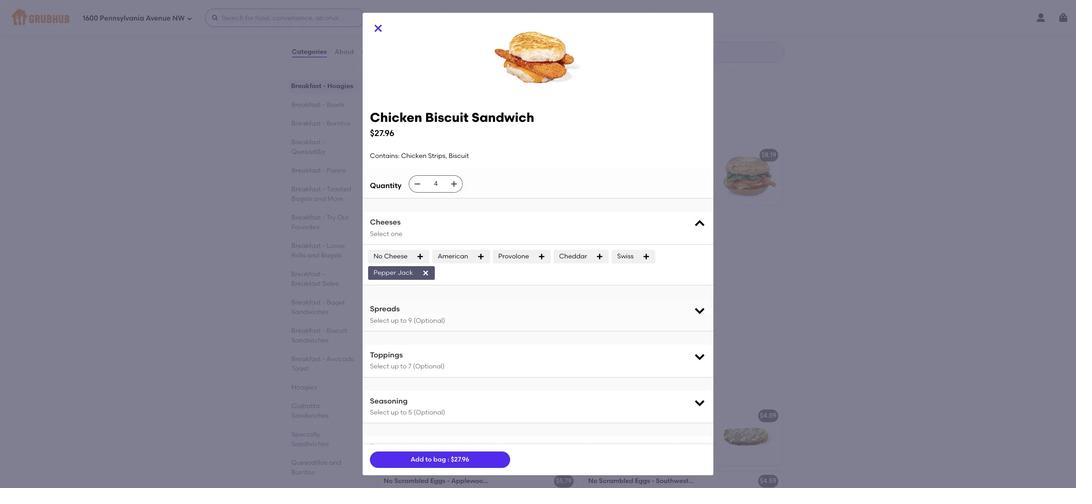 Task type: vqa. For each thing, say whether or not it's contained in the screenshot.
Breakfast within Tab
yes



Task type: describe. For each thing, give the bounding box(es) containing it.
categories button
[[291, 36, 327, 69]]

breakfast - burritos
[[291, 120, 350, 127]]

no for no scrambled eggs - garlic  parmesan avocado
[[588, 412, 598, 420]]

panini
[[327, 167, 346, 175]]

no for no cheese
[[374, 253, 383, 260]]

avocado inside breakfast - avocado toast
[[327, 355, 355, 363]]

ciabatta sandwiches
[[291, 403, 329, 420]]

roasted
[[662, 183, 688, 191]]

turkey,
[[588, 192, 610, 200]]

everything
[[588, 174, 621, 181]]

custom
[[451, 412, 476, 420]]

breakfast - avocado toast inside tab
[[291, 355, 355, 373]]

Input item quantity number field
[[426, 176, 446, 192]]

$4.59 for no scrambled eggs - southwest chipotle avocado image
[[760, 478, 777, 485]]

breakfast - panini tab
[[291, 166, 355, 175]]

quesadillas and burritos tab
[[291, 458, 355, 477]]

no scrambled eggs - applewood smoked bacon avocado
[[384, 478, 566, 485]]

0 vertical spatial breakfast - bagel sandwiches
[[377, 125, 522, 136]]

(optional) for spreads
[[414, 317, 445, 325]]

$5.79
[[556, 478, 572, 485]]

chicken biscuit sandwich
[[384, 314, 465, 322]]

try
[[327, 214, 336, 222]]

toppings
[[370, 351, 403, 359]]

chicken inside chicken biscuit sandwich $27.96
[[370, 110, 422, 125]]

chicken down chicken biscuit sandwich
[[415, 327, 440, 335]]

burritos for breakfast - burritos
[[327, 120, 350, 127]]

up for seasoning
[[391, 409, 399, 417]]

toppings select up to 7 (optional)
[[370, 351, 445, 371]]

salsa,
[[411, 239, 429, 247]]

breakfast - bagel sandwiches inside "tab"
[[291, 299, 345, 316]]

parmesan
[[677, 412, 709, 420]]

1 horizontal spatial bagel
[[433, 125, 461, 136]]

southwest
[[656, 478, 689, 485]]

$27.96 inside chicken biscuit sandwich $27.96
[[370, 128, 395, 138]]

breakfast - quesadilla tab
[[291, 138, 355, 157]]

garlic inside contains: garlic aioli, grated parmesan, salt, pepper
[[620, 425, 638, 433]]

provolone
[[499, 253, 529, 260]]

reviews button
[[361, 36, 388, 69]]

cheese
[[384, 253, 408, 260]]

contains: for bagel,
[[588, 164, 618, 172]]

reviews
[[362, 48, 387, 56]]

spreads
[[370, 305, 400, 313]]

pepper jack
[[374, 269, 413, 277]]

plain bagel image
[[509, 0, 578, 9]]

breakfast - biscuit sandwiches inside breakfast - biscuit sandwiches tab
[[291, 327, 347, 344]]

0 vertical spatial strips,
[[428, 152, 447, 160]]

0 vertical spatial contains: chicken strips, biscuit
[[370, 152, 469, 160]]

1 vertical spatial $27.96
[[451, 456, 469, 464]]

biscuit inside chicken biscuit sandwich $27.96
[[425, 110, 469, 125]]

1 horizontal spatial breakfast - biscuit sandwiches
[[377, 288, 527, 299]]

bacon inside contains: yellow egg omelet, everything bagel, american, mayo, tomato, spinach, oven roasted turkey, applewood smoked bacon
[[675, 192, 695, 200]]

contains: plain bagel, cheddar, tomato, salsa, applewood smoked bacon
[[384, 230, 493, 256]]

sandwiches inside "tab"
[[291, 308, 329, 316]]

contains: garlic aioli, grated parmesan, salt, pepper
[[588, 425, 679, 442]]

bowls
[[327, 101, 345, 109]]

to for spreads
[[400, 317, 407, 325]]

ham
[[384, 151, 399, 159]]

avenue
[[146, 14, 171, 22]]

contains: for salt,
[[588, 425, 618, 433]]

- inside breakfast - loose rolls and bagels
[[323, 242, 325, 250]]

spreads select up to 9 (optional)
[[370, 305, 445, 325]]

breakfast - bagel sandwiches tab
[[291, 298, 355, 317]]

smoked inside contains: yellow egg omelet, everything bagel, american, mayo, tomato, spinach, oven roasted turkey, applewood smoked bacon
[[648, 192, 674, 200]]

mayo, inside contains: yellow egg omelet, everything bagel, american, mayo, tomato, spinach, oven roasted turkey, applewood smoked bacon
[[677, 174, 696, 181]]

bacon left $5.79
[[516, 478, 536, 485]]

and for more
[[314, 195, 326, 203]]

breakfast inside the breakfast - biscuit sandwiches
[[291, 327, 321, 335]]

cheeses
[[370, 218, 401, 227]]

cheeses select one
[[370, 218, 403, 238]]

pennsylvania
[[100, 14, 144, 22]]

1 vertical spatial breakfast - avocado toast
[[377, 386, 505, 397]]

bacon image
[[509, 48, 578, 107]]

add to bag : $27.96
[[411, 456, 469, 464]]

toast inside breakfast - avocado toast
[[291, 365, 308, 373]]

breakfast - burritos tab
[[291, 119, 355, 128]]

chipotle
[[690, 478, 717, 485]]

hoagies tab
[[291, 383, 355, 392]]

breakfast - biscuit sandwiches tab
[[291, 326, 355, 345]]

more
[[328, 195, 343, 203]]

quesadillas
[[291, 459, 328, 467]]

our
[[337, 214, 349, 222]]

spinach, inside contains: yellow egg omelet, everything bagel, american, mayo, tomato, spinach, oven roasted turkey, applewood smoked bacon
[[615, 183, 643, 191]]

chicken down spreads
[[384, 314, 410, 322]]

breakfast inside breakfast - toasted bagels and more
[[291, 185, 321, 193]]

bagels inside breakfast - loose rolls and bagels
[[321, 252, 342, 260]]

$2.69 button
[[378, 48, 578, 107]]

seasoning
[[370, 397, 408, 406]]

applewood inside contains: plain bagel, cheddar, tomato, salsa, applewood smoked bacon
[[431, 239, 466, 247]]

select for cheeses
[[370, 230, 389, 238]]

select for toppings
[[370, 363, 389, 371]]

plain
[[415, 230, 430, 237]]

breakfast - try our favorites tab
[[291, 213, 355, 232]]

select for seasoning
[[370, 409, 389, 417]]

one
[[391, 230, 403, 238]]

to left bag
[[425, 456, 432, 464]]

specialty sandwiches tab
[[291, 430, 355, 449]]

no scrambled eggs - custom avocado
[[384, 412, 506, 420]]

loose
[[327, 242, 345, 250]]

up for toppings
[[391, 363, 399, 371]]

american, inside contains: american, mayo, spinach, tomato, ham, applewood smoked bacon
[[415, 164, 447, 172]]

no scrambled eggs - garlic  parmesan avocado image
[[714, 406, 782, 466]]

yellow
[[620, 164, 639, 172]]

ham image
[[509, 145, 578, 205]]

no scrambled eggs - custom avocado button
[[378, 406, 578, 466]]

- inside button
[[447, 412, 450, 420]]

breakfast - toasted bagels and more tab
[[291, 185, 355, 204]]

egg
[[640, 164, 652, 172]]

1600
[[83, 14, 98, 22]]

5
[[408, 409, 412, 417]]

rolls
[[291, 252, 306, 260]]

up for spreads
[[391, 317, 399, 325]]

about button
[[334, 36, 355, 69]]

contains: up quantity
[[370, 152, 400, 160]]

quesadillas and burritos
[[291, 459, 342, 477]]

and for bagels
[[307, 252, 320, 260]]

- inside the breakfast - biscuit sandwiches
[[323, 327, 325, 335]]

applewood inside contains: american, mayo, spinach, tomato, ham, applewood smoked bacon
[[429, 174, 465, 181]]

breakfast - panini
[[291, 167, 346, 175]]

no scrambled eggs - applewood smoked bacon avocado image
[[509, 472, 578, 488]]

breakfast - toasted bagels and more
[[291, 185, 351, 203]]

aioli,
[[640, 425, 655, 433]]

breakfast - bowls
[[291, 101, 345, 109]]

parmesan,
[[588, 434, 622, 442]]

smoked inside contains: american, mayo, spinach, tomato, ham, applewood smoked bacon
[[466, 174, 491, 181]]



Task type: locate. For each thing, give the bounding box(es) containing it.
2 vertical spatial (optional)
[[414, 409, 445, 417]]

extras
[[370, 443, 393, 452]]

bacon down ham
[[384, 183, 404, 191]]

american,
[[415, 164, 447, 172], [644, 174, 676, 181]]

- inside breakfast - toasted bagels and more
[[323, 185, 325, 193]]

eggs left custom
[[430, 412, 446, 420]]

breakfast inside "tab"
[[291, 299, 321, 307]]

breakfast - try our favorites
[[291, 214, 349, 231]]

up down toppings
[[391, 363, 399, 371]]

1 vertical spatial breakfast - bagel sandwiches
[[291, 299, 345, 316]]

bagel inside "tab"
[[327, 299, 345, 307]]

applewood inside contains: yellow egg omelet, everything bagel, american, mayo, tomato, spinach, oven roasted turkey, applewood smoked bacon
[[611, 192, 647, 200]]

about
[[335, 48, 354, 56]]

to for seasoning
[[400, 409, 407, 417]]

strips, down chicken biscuit sandwich
[[442, 327, 461, 335]]

1 vertical spatial spinach,
[[615, 183, 643, 191]]

0 vertical spatial bagels
[[291, 195, 312, 203]]

select inside seasoning select up to 5 (optional)
[[370, 409, 389, 417]]

bacon inside contains: american, mayo, spinach, tomato, ham, applewood smoked bacon
[[384, 183, 404, 191]]

1 vertical spatial mayo,
[[677, 174, 696, 181]]

breakfast - avocado toast up no scrambled eggs - custom avocado
[[377, 386, 505, 397]]

eggs up the aioli,
[[635, 412, 650, 420]]

0 vertical spatial breakfast - avocado toast
[[291, 355, 355, 373]]

burritos
[[327, 120, 350, 127], [291, 469, 315, 477]]

0 horizontal spatial american,
[[415, 164, 447, 172]]

0 horizontal spatial bagel,
[[432, 230, 451, 237]]

breakfast
[[377, 27, 425, 39], [433, 27, 480, 39], [291, 82, 322, 90], [291, 101, 321, 109], [291, 120, 321, 127], [377, 125, 425, 136], [291, 138, 321, 146], [291, 167, 321, 175], [291, 185, 321, 193], [291, 214, 321, 222], [291, 242, 321, 250], [291, 270, 321, 278], [291, 280, 321, 288], [377, 288, 425, 299], [291, 299, 321, 307], [291, 327, 321, 335], [291, 355, 321, 363], [377, 386, 425, 397]]

contains: inside contains: garlic aioli, grated parmesan, salt, pepper
[[588, 425, 618, 433]]

up inside seasoning select up to 5 (optional)
[[391, 409, 399, 417]]

svg image
[[211, 14, 219, 21], [187, 16, 192, 21], [414, 181, 421, 188], [451, 181, 458, 188], [694, 218, 706, 230], [538, 253, 546, 260], [596, 253, 604, 260], [643, 253, 650, 260], [422, 270, 430, 277], [694, 304, 706, 317], [694, 396, 706, 409], [694, 442, 706, 455]]

american
[[438, 253, 468, 260]]

bagel
[[433, 125, 461, 136], [327, 299, 345, 307]]

1 vertical spatial tomato,
[[588, 183, 614, 191]]

spinach, inside contains: american, mayo, spinach, tomato, ham, applewood smoked bacon
[[469, 164, 496, 172]]

breakfast - bowls tab
[[291, 100, 355, 110]]

western image
[[509, 211, 578, 270]]

1600 pennsylvania avenue nw
[[83, 14, 185, 22]]

bacon down roasted
[[675, 192, 695, 200]]

select down toppings
[[370, 363, 389, 371]]

up inside spreads select up to 9 (optional)
[[391, 317, 399, 325]]

1 vertical spatial garlic
[[620, 425, 638, 433]]

0 horizontal spatial pepper
[[374, 269, 396, 277]]

contains: for salsa,
[[384, 230, 413, 237]]

2 vertical spatial and
[[329, 459, 342, 467]]

up inside toppings select up to 7 (optional)
[[391, 363, 399, 371]]

1 $4.59 from the top
[[760, 412, 777, 420]]

0 horizontal spatial breakfast - avocado toast
[[291, 355, 355, 373]]

contains: down ham
[[384, 164, 413, 172]]

garlic up grated at the right bottom
[[656, 412, 675, 420]]

no right $5.79
[[588, 478, 598, 485]]

:
[[448, 456, 449, 464]]

eggs for custom
[[430, 412, 446, 420]]

scrambled down the "add"
[[394, 478, 429, 485]]

swiss
[[617, 253, 634, 260]]

1 vertical spatial bagels
[[321, 252, 342, 260]]

to left 9
[[400, 317, 407, 325]]

0 horizontal spatial breakfast - bagel sandwiches
[[291, 299, 345, 316]]

no cheese
[[374, 253, 408, 260]]

nw
[[172, 14, 185, 22]]

no for no scrambled eggs - applewood smoked bacon avocado
[[384, 478, 393, 485]]

select down cheeses
[[370, 230, 389, 238]]

eggs left southwest
[[635, 478, 650, 485]]

chicken up ham
[[370, 110, 422, 125]]

cheddar,
[[453, 230, 482, 237]]

burritos for quesadillas and burritos
[[291, 469, 315, 477]]

(optional) inside seasoning select up to 5 (optional)
[[414, 409, 445, 417]]

1 horizontal spatial spinach,
[[615, 183, 643, 191]]

1 vertical spatial breakfast - breakfast sides
[[291, 270, 339, 288]]

pepper inside contains: garlic aioli, grated parmesan, salt, pepper
[[638, 434, 661, 442]]

bagel, inside contains: yellow egg omelet, everything bagel, american, mayo, tomato, spinach, oven roasted turkey, applewood smoked bacon
[[623, 174, 642, 181]]

pepper
[[374, 269, 396, 277], [638, 434, 661, 442]]

bag
[[434, 456, 446, 464]]

0 vertical spatial breakfast - breakfast sides
[[377, 27, 509, 39]]

to
[[400, 317, 407, 325], [400, 363, 407, 371], [400, 409, 407, 417], [425, 456, 432, 464]]

1 horizontal spatial breakfast - breakfast sides
[[377, 27, 509, 39]]

select inside cheeses select one
[[370, 230, 389, 238]]

ciabatta
[[291, 403, 320, 410]]

0 horizontal spatial mayo,
[[449, 164, 467, 172]]

specialty sandwiches
[[291, 431, 329, 448]]

breakfast inside breakfast - avocado toast
[[291, 355, 321, 363]]

favorites
[[291, 223, 320, 231]]

$2.69
[[556, 54, 572, 61]]

1 vertical spatial contains: chicken strips, biscuit
[[384, 327, 483, 335]]

(optional)
[[414, 317, 445, 325], [413, 363, 445, 371], [414, 409, 445, 417]]

$27.96 up ham
[[370, 128, 395, 138]]

to inside seasoning select up to 5 (optional)
[[400, 409, 407, 417]]

tomato, for contains: plain bagel, cheddar, tomato, salsa, applewood smoked bacon
[[384, 239, 409, 247]]

eggs
[[430, 412, 446, 420], [635, 412, 650, 420], [430, 478, 446, 485], [635, 478, 650, 485]]

1 up from the top
[[391, 317, 399, 325]]

breakfast - loose rolls and bagels tab
[[291, 241, 355, 260]]

no for no scrambled eggs - southwest chipotle avocado
[[588, 478, 598, 485]]

no scrambled eggs - custom avocado image
[[509, 406, 578, 466]]

1 vertical spatial (optional)
[[413, 363, 445, 371]]

select down seasoning
[[370, 409, 389, 417]]

mayo, down chicken biscuit sandwich $27.96
[[449, 164, 467, 172]]

to for toppings
[[400, 363, 407, 371]]

burritos down quesadillas
[[291, 469, 315, 477]]

1 vertical spatial sides
[[323, 280, 339, 288]]

contains: inside contains: plain bagel, cheddar, tomato, salsa, applewood smoked bacon
[[384, 230, 413, 237]]

chicken up ham,
[[401, 152, 427, 160]]

1 horizontal spatial hoagies
[[328, 82, 354, 90]]

2 $4.59 from the top
[[760, 478, 777, 485]]

contains: down western
[[384, 230, 413, 237]]

eggs inside no scrambled eggs - custom avocado button
[[430, 412, 446, 420]]

1 horizontal spatial mayo,
[[677, 174, 696, 181]]

sandwiches
[[464, 125, 522, 136], [468, 288, 527, 299], [291, 308, 329, 316], [291, 337, 329, 344], [291, 412, 329, 420], [291, 440, 329, 448]]

scrambled for no scrambled eggs - custom avocado
[[394, 412, 429, 420]]

ciabatta sandwiches tab
[[291, 402, 355, 421]]

up down spreads
[[391, 317, 399, 325]]

up down seasoning
[[391, 409, 399, 417]]

smoked inside contains: plain bagel, cheddar, tomato, salsa, applewood smoked bacon
[[468, 239, 493, 247]]

contains: down 9
[[384, 327, 413, 335]]

0 horizontal spatial toast
[[291, 365, 308, 373]]

1 vertical spatial breakfast - biscuit sandwiches
[[291, 327, 347, 344]]

applewood up 'american'
[[431, 239, 466, 247]]

1 horizontal spatial american,
[[644, 174, 676, 181]]

tomato, inside contains: plain bagel, cheddar, tomato, salsa, applewood smoked bacon
[[384, 239, 409, 247]]

bagel, inside contains: plain bagel, cheddar, tomato, salsa, applewood smoked bacon
[[432, 230, 451, 237]]

breakfast - loose rolls and bagels
[[291, 242, 345, 260]]

1 horizontal spatial $27.96
[[451, 456, 469, 464]]

breakfast - quesadilla
[[291, 138, 325, 156]]

0 vertical spatial tomato,
[[384, 174, 409, 181]]

sandwich inside chicken biscuit sandwich $27.96
[[472, 110, 534, 125]]

1 vertical spatial strips,
[[442, 327, 461, 335]]

$27.96 right :
[[451, 456, 469, 464]]

eggs for applewood
[[430, 478, 446, 485]]

7
[[408, 363, 412, 371]]

no
[[374, 253, 383, 260], [384, 412, 393, 420], [588, 412, 598, 420], [384, 478, 393, 485], [588, 478, 598, 485]]

no scrambled eggs - southwest chipotle avocado
[[588, 478, 747, 485]]

garlic up salt,
[[620, 425, 638, 433]]

(optional) right 9
[[414, 317, 445, 325]]

chicken biscuit sandwich image
[[509, 309, 578, 368]]

applewood down add to bag : $27.96
[[451, 478, 488, 485]]

0 horizontal spatial spinach,
[[469, 164, 496, 172]]

biscuit inside the breakfast - biscuit sandwiches
[[327, 327, 347, 335]]

pepper down the aioli,
[[638, 434, 661, 442]]

0 vertical spatial mayo,
[[449, 164, 467, 172]]

0 horizontal spatial bagel
[[327, 299, 345, 307]]

and right quesadillas
[[329, 459, 342, 467]]

bagel, right plain on the left top of page
[[432, 230, 451, 237]]

select for spreads
[[370, 317, 389, 325]]

and inside breakfast - loose rolls and bagels
[[307, 252, 320, 260]]

0 vertical spatial burritos
[[327, 120, 350, 127]]

0 horizontal spatial breakfast - breakfast sides
[[291, 270, 339, 288]]

breakfast - hoagies tab
[[291, 81, 355, 91]]

eggs for garlic
[[635, 412, 650, 420]]

- inside breakfast - try our favorites
[[323, 214, 325, 222]]

and
[[314, 195, 326, 203], [307, 252, 320, 260], [329, 459, 342, 467]]

1 vertical spatial burritos
[[291, 469, 315, 477]]

american, inside contains: yellow egg omelet, everything bagel, american, mayo, tomato, spinach, oven roasted turkey, applewood smoked bacon
[[644, 174, 676, 181]]

tomato, for contains: american, mayo, spinach, tomato, ham, applewood smoked bacon
[[384, 174, 409, 181]]

2 up from the top
[[391, 363, 399, 371]]

0 vertical spatial bagel
[[433, 125, 461, 136]]

1 vertical spatial american,
[[644, 174, 676, 181]]

no inside button
[[384, 412, 393, 420]]

1 vertical spatial hoagies
[[291, 384, 317, 392]]

breakfast inside breakfast - quesadilla
[[291, 138, 321, 146]]

(optional) for toppings
[[413, 363, 445, 371]]

contains: for ham,
[[384, 164, 413, 172]]

sandwiches inside the breakfast - biscuit sandwiches
[[291, 337, 329, 344]]

seasoning select up to 5 (optional)
[[370, 397, 445, 417]]

mayo, up roasted
[[677, 174, 696, 181]]

main navigation navigation
[[0, 0, 1076, 36]]

sandwich for chicken biscuit sandwich $27.96
[[472, 110, 534, 125]]

3 select from the top
[[370, 363, 389, 371]]

9
[[408, 317, 412, 325]]

ham,
[[411, 174, 428, 181]]

burritos down bowls
[[327, 120, 350, 127]]

0 horizontal spatial hoagies
[[291, 384, 317, 392]]

contains: up the everything on the right top
[[588, 164, 618, 172]]

1 vertical spatial and
[[307, 252, 320, 260]]

no down extras
[[384, 478, 393, 485]]

1 horizontal spatial sandwich
[[472, 110, 534, 125]]

2 vertical spatial tomato,
[[384, 239, 409, 247]]

2 select from the top
[[370, 317, 389, 325]]

western
[[384, 217, 410, 224]]

grated
[[656, 425, 679, 433]]

and inside quesadillas and burritos
[[329, 459, 342, 467]]

chicken
[[370, 110, 422, 125], [401, 152, 427, 160], [384, 314, 410, 322], [415, 327, 440, 335]]

1 vertical spatial up
[[391, 363, 399, 371]]

0 vertical spatial breakfast - biscuit sandwiches
[[377, 288, 527, 299]]

breakfast - biscuit sandwiches up chicken biscuit sandwich
[[377, 288, 527, 299]]

1 horizontal spatial breakfast - avocado toast
[[377, 386, 505, 397]]

0 horizontal spatial sides
[[323, 280, 339, 288]]

0 horizontal spatial $27.96
[[370, 128, 395, 138]]

breakfast inside breakfast - try our favorites
[[291, 214, 321, 222]]

pepper down no cheese
[[374, 269, 396, 277]]

breakfast - breakfast sides inside breakfast - breakfast sides tab
[[291, 270, 339, 288]]

1 vertical spatial sandwich
[[434, 314, 465, 322]]

contains: chicken strips, biscuit down chicken biscuit sandwich
[[384, 327, 483, 335]]

select down spreads
[[370, 317, 389, 325]]

quantity
[[370, 181, 402, 190]]

1 horizontal spatial bagel,
[[623, 174, 642, 181]]

1 horizontal spatial toast
[[478, 386, 505, 397]]

1 vertical spatial bagel
[[327, 299, 345, 307]]

to left 5
[[400, 409, 407, 417]]

turkey breakfast club image
[[714, 145, 782, 205]]

1 horizontal spatial sides
[[483, 27, 509, 39]]

0 vertical spatial hoagies
[[328, 82, 354, 90]]

sides
[[483, 27, 509, 39], [323, 280, 339, 288]]

-
[[427, 27, 431, 39], [323, 82, 326, 90], [323, 101, 325, 109], [323, 120, 325, 127], [427, 125, 431, 136], [323, 138, 325, 146], [323, 167, 325, 175], [323, 185, 325, 193], [323, 214, 325, 222], [323, 242, 325, 250], [323, 270, 325, 278], [427, 288, 431, 299], [323, 299, 325, 307], [323, 327, 325, 335], [323, 355, 325, 363], [427, 386, 431, 397], [447, 412, 450, 420], [652, 412, 655, 420], [447, 478, 450, 485], [652, 478, 655, 485]]

4 select from the top
[[370, 409, 389, 417]]

bagels inside breakfast - toasted bagels and more
[[291, 195, 312, 203]]

applewood down oven
[[611, 192, 647, 200]]

quesadilla
[[291, 148, 325, 156]]

avocado inside button
[[478, 412, 506, 420]]

0 vertical spatial spinach,
[[469, 164, 496, 172]]

0 horizontal spatial garlic
[[620, 425, 638, 433]]

breakfast - avocado toast up hoagies tab
[[291, 355, 355, 373]]

bacon inside contains: plain bagel, cheddar, tomato, salsa, applewood smoked bacon
[[384, 248, 404, 256]]

hoagies inside hoagies tab
[[291, 384, 317, 392]]

1 horizontal spatial garlic
[[656, 412, 675, 420]]

eggs for southwest
[[635, 478, 650, 485]]

tomato, up turkey, on the right top of page
[[588, 183, 614, 191]]

scrambled
[[394, 412, 429, 420], [599, 412, 634, 420], [394, 478, 429, 485], [599, 478, 634, 485]]

mayo, inside contains: american, mayo, spinach, tomato, ham, applewood smoked bacon
[[449, 164, 467, 172]]

1 horizontal spatial pepper
[[638, 434, 661, 442]]

breakfast - avocado toast tab
[[291, 355, 355, 374]]

select inside spreads select up to 9 (optional)
[[370, 317, 389, 325]]

scrambled for no scrambled eggs - applewood smoked bacon avocado
[[394, 478, 429, 485]]

toasted
[[327, 185, 351, 193]]

3 up from the top
[[391, 409, 399, 417]]

- inside "tab"
[[323, 299, 325, 307]]

0 vertical spatial $27.96
[[370, 128, 395, 138]]

specialty
[[291, 431, 320, 439]]

1 vertical spatial pepper
[[638, 434, 661, 442]]

breakfast inside breakfast - loose rolls and bagels
[[291, 242, 321, 250]]

tomato, inside contains: yellow egg omelet, everything bagel, american, mayo, tomato, spinach, oven roasted turkey, applewood smoked bacon
[[588, 183, 614, 191]]

american, down omelet,
[[644, 174, 676, 181]]

breakfast - biscuit sandwiches up breakfast - avocado toast tab
[[291, 327, 347, 344]]

1 horizontal spatial burritos
[[327, 120, 350, 127]]

add
[[411, 456, 424, 464]]

oven
[[644, 183, 660, 191]]

scrambled up contains: garlic aioli, grated parmesan, salt, pepper
[[599, 412, 634, 420]]

and inside breakfast - toasted bagels and more
[[314, 195, 326, 203]]

breakfast - breakfast sides tab
[[291, 270, 355, 289]]

strips, up contains: american, mayo, spinach, tomato, ham, applewood smoked bacon
[[428, 152, 447, 160]]

contains: up the parmesan,
[[588, 425, 618, 433]]

0 vertical spatial $4.59
[[760, 412, 777, 420]]

categories
[[292, 48, 327, 56]]

0 vertical spatial sides
[[483, 27, 509, 39]]

breakfast - breakfast sides
[[377, 27, 509, 39], [291, 270, 339, 288]]

hoagies inside the breakfast - hoagies tab
[[328, 82, 354, 90]]

scrambled down seasoning
[[394, 412, 429, 420]]

0 vertical spatial and
[[314, 195, 326, 203]]

scrambled for no scrambled eggs - southwest chipotle avocado
[[599, 478, 634, 485]]

scrambled inside button
[[394, 412, 429, 420]]

0 horizontal spatial sandwich
[[434, 314, 465, 322]]

scrambled down the parmesan,
[[599, 478, 634, 485]]

and right the rolls
[[307, 252, 320, 260]]

0 vertical spatial sandwich
[[472, 110, 534, 125]]

no down seasoning
[[384, 412, 393, 420]]

contains: american, mayo, spinach, tomato, ham, applewood smoked bacon
[[384, 164, 496, 191]]

0 vertical spatial pepper
[[374, 269, 396, 277]]

select
[[370, 230, 389, 238], [370, 317, 389, 325], [370, 363, 389, 371], [370, 409, 389, 417]]

1 horizontal spatial bagels
[[321, 252, 342, 260]]

contains: yellow egg omelet, everything bagel, american, mayo, tomato, spinach, oven roasted turkey, applewood smoked bacon
[[588, 164, 696, 200]]

no up the parmesan,
[[588, 412, 598, 420]]

no scrambled eggs - garlic  parmesan avocado
[[588, 412, 739, 420]]

hoagies
[[328, 82, 354, 90], [291, 384, 317, 392]]

contains: chicken strips, biscuit up ham,
[[370, 152, 469, 160]]

contains: inside contains: yellow egg omelet, everything bagel, american, mayo, tomato, spinach, oven roasted turkey, applewood smoked bacon
[[588, 164, 618, 172]]

no for no scrambled eggs - custom avocado
[[384, 412, 393, 420]]

cheddar
[[559, 253, 587, 260]]

mayo,
[[449, 164, 467, 172], [677, 174, 696, 181]]

bacon down 'one'
[[384, 248, 404, 256]]

select inside toppings select up to 7 (optional)
[[370, 363, 389, 371]]

1 vertical spatial bagel,
[[432, 230, 451, 237]]

$8.19
[[762, 151, 777, 159]]

tomato, left ham,
[[384, 174, 409, 181]]

(optional) right 7
[[413, 363, 445, 371]]

hoagies up bowls
[[328, 82, 354, 90]]

1 horizontal spatial breakfast - bagel sandwiches
[[377, 125, 522, 136]]

(optional) for seasoning
[[414, 409, 445, 417]]

svg image
[[1058, 12, 1069, 23], [373, 23, 384, 34], [417, 253, 424, 260], [477, 253, 485, 260], [694, 350, 706, 363]]

0 vertical spatial toast
[[291, 365, 308, 373]]

breakfast - avocado toast
[[291, 355, 355, 373], [377, 386, 505, 397]]

svg image inside main navigation navigation
[[1058, 12, 1069, 23]]

contains: chicken strips, biscuit
[[370, 152, 469, 160], [384, 327, 483, 335]]

contains: inside contains: american, mayo, spinach, tomato, ham, applewood smoked bacon
[[384, 164, 413, 172]]

bagels up the favorites
[[291, 195, 312, 203]]

1 vertical spatial $4.59
[[760, 478, 777, 485]]

0 vertical spatial bagel,
[[623, 174, 642, 181]]

chicken biscuit sandwich $27.96
[[370, 110, 534, 138]]

spinach,
[[469, 164, 496, 172], [615, 183, 643, 191]]

0 horizontal spatial burritos
[[291, 469, 315, 477]]

toast
[[291, 365, 308, 373], [478, 386, 505, 397]]

1 vertical spatial toast
[[478, 386, 505, 397]]

to left 7
[[400, 363, 407, 371]]

(optional) inside spreads select up to 9 (optional)
[[414, 317, 445, 325]]

tomato, down 'one'
[[384, 239, 409, 247]]

sandwich for chicken biscuit sandwich
[[434, 314, 465, 322]]

applewood right ham,
[[429, 174, 465, 181]]

jack
[[398, 269, 413, 277]]

to inside spreads select up to 9 (optional)
[[400, 317, 407, 325]]

(optional) right 5
[[414, 409, 445, 417]]

burritos inside quesadillas and burritos
[[291, 469, 315, 477]]

bagel,
[[623, 174, 642, 181], [432, 230, 451, 237]]

garlic
[[656, 412, 675, 420], [620, 425, 638, 433]]

- inside breakfast - quesadilla
[[323, 138, 325, 146]]

scrambled for no scrambled eggs - garlic  parmesan avocado
[[599, 412, 634, 420]]

no left cheese in the left of the page
[[374, 253, 383, 260]]

no scrambled eggs - southwest chipotle avocado image
[[714, 472, 782, 488]]

eggs down bag
[[430, 478, 446, 485]]

- inside "breakfast - breakfast sides"
[[323, 270, 325, 278]]

0 horizontal spatial bagels
[[291, 195, 312, 203]]

bagels down loose at the left of the page
[[321, 252, 342, 260]]

hoagies up ciabatta
[[291, 384, 317, 392]]

and left more
[[314, 195, 326, 203]]

bagel, down yellow
[[623, 174, 642, 181]]

0 vertical spatial garlic
[[656, 412, 675, 420]]

to inside toppings select up to 7 (optional)
[[400, 363, 407, 371]]

strips,
[[428, 152, 447, 160], [442, 327, 461, 335]]

omelet,
[[654, 164, 679, 172]]

breakfast - hoagies
[[291, 82, 354, 90]]

0 horizontal spatial breakfast - biscuit sandwiches
[[291, 327, 347, 344]]

0 vertical spatial (optional)
[[414, 317, 445, 325]]

salt,
[[623, 434, 637, 442]]

american, up ham,
[[415, 164, 447, 172]]

2 vertical spatial up
[[391, 409, 399, 417]]

$4.59 for no scrambled eggs - garlic  parmesan avocado image
[[760, 412, 777, 420]]

0 vertical spatial american,
[[415, 164, 447, 172]]

0 vertical spatial up
[[391, 317, 399, 325]]

tomato, inside contains: american, mayo, spinach, tomato, ham, applewood smoked bacon
[[384, 174, 409, 181]]

sides inside "breakfast - breakfast sides"
[[323, 280, 339, 288]]

(optional) inside toppings select up to 7 (optional)
[[413, 363, 445, 371]]

1 select from the top
[[370, 230, 389, 238]]



